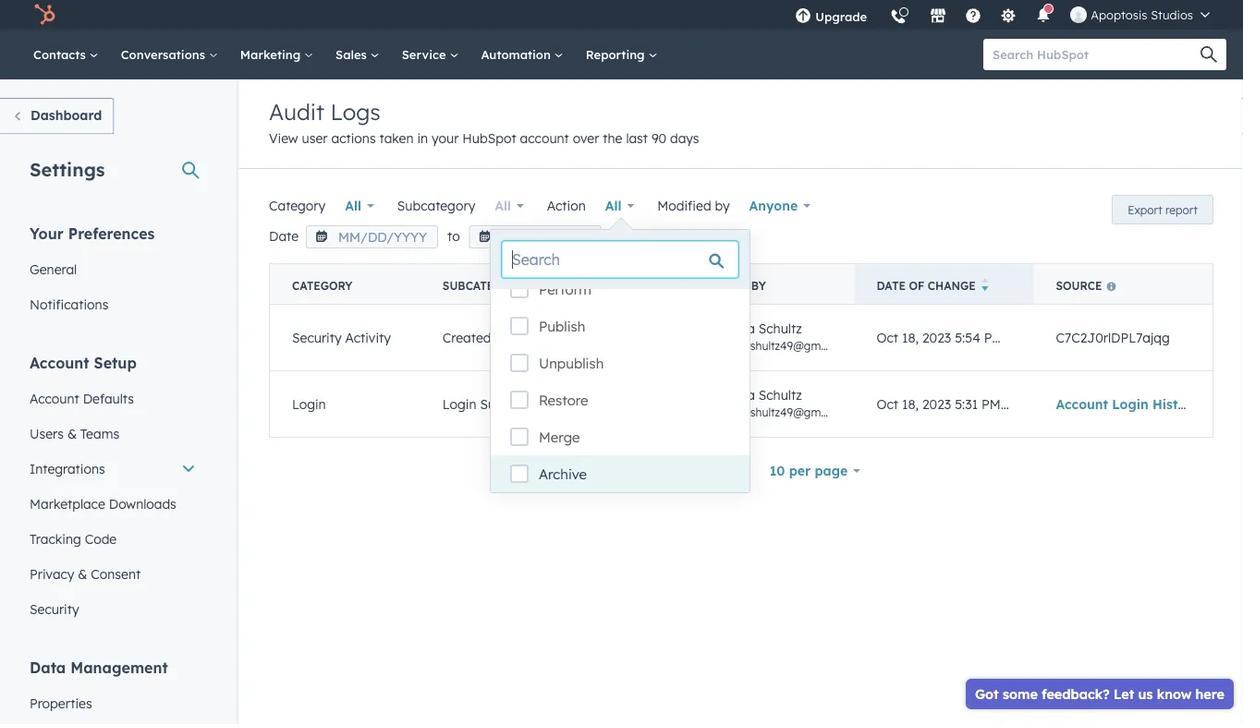 Task type: vqa. For each thing, say whether or not it's contained in the screenshot.
top Modified
yes



Task type: locate. For each thing, give the bounding box(es) containing it.
1 vertical spatial schultz
[[759, 387, 802, 404]]

all button up mm/dd/yyyy text field
[[483, 188, 536, 225]]

all button up search search box at top
[[593, 188, 646, 225]]

all button
[[333, 188, 386, 225], [483, 188, 536, 225], [593, 188, 646, 225]]

0 horizontal spatial security
[[30, 601, 79, 617]]

audit logs view user actions taken in your hubspot account over the last 90 days
[[269, 98, 699, 146]]

1 vertical spatial 2023
[[922, 396, 951, 412]]

1 vertical spatial tara schultz tarashultz49@gmail.com
[[729, 387, 858, 420]]

oct for oct 18, 2023 5:31 pm edt
[[877, 396, 898, 412]]

upgrade
[[815, 9, 867, 24]]

date
[[269, 228, 299, 244], [877, 279, 906, 293]]

0 vertical spatial 18,
[[902, 330, 919, 346]]

activity
[[345, 330, 391, 346]]

login left "history"
[[1112, 396, 1149, 412]]

oct left 5:31
[[877, 396, 898, 412]]

1 all button from the left
[[333, 188, 386, 225]]

0 horizontal spatial date
[[269, 228, 299, 244]]

tara
[[729, 321, 755, 337], [729, 387, 755, 404]]

all button for category
[[333, 188, 386, 225]]

1 horizontal spatial date
[[877, 279, 906, 293]]

all button for action
[[593, 188, 646, 225]]

1 all from the left
[[345, 198, 361, 214]]

1 oct from the top
[[877, 330, 898, 346]]

0 vertical spatial oct
[[877, 330, 898, 346]]

edt right 5:54
[[1007, 330, 1031, 346]]

marketplace downloads
[[30, 496, 176, 512]]

setup
[[94, 354, 137, 372]]

1 vertical spatial action
[[594, 279, 638, 293]]

by left anyone
[[715, 198, 730, 214]]

0 vertical spatial security
[[292, 330, 342, 346]]

oct for oct 18, 2023 5:54 pm edt
[[877, 330, 898, 346]]

all for action
[[605, 198, 622, 214]]

tara schultz tarashultz49@gmail.com
[[729, 321, 858, 353], [729, 387, 858, 420]]

created domain-based invite link
[[443, 330, 645, 346]]

notifications link
[[18, 287, 207, 322]]

tracking code
[[30, 531, 117, 547]]

0 horizontal spatial action
[[547, 198, 586, 214]]

1 vertical spatial edt
[[1004, 396, 1028, 412]]

hubspot image
[[33, 4, 55, 26]]

account setup
[[30, 354, 137, 372]]

2 2023 from the top
[[922, 396, 951, 412]]

1 vertical spatial pm
[[982, 396, 1001, 412]]

notifications
[[30, 296, 108, 312]]

marketing link
[[229, 30, 324, 79]]

account down c7c2j0rldpl7ajqg at the right top of the page
[[1056, 396, 1108, 412]]

security for security
[[30, 601, 79, 617]]

dashboard link
[[0, 98, 114, 134]]

change
[[928, 279, 976, 293]]

1 tara schultz tarashultz49@gmail.com from the top
[[729, 321, 858, 353]]

1 vertical spatial tarashultz49@gmail.com
[[729, 406, 858, 420]]

menu
[[784, 0, 1221, 37]]

account for account setup
[[30, 354, 89, 372]]

10 per page button
[[761, 453, 869, 490]]

user
[[302, 130, 328, 146]]

2 schultz from the top
[[759, 387, 802, 404]]

edt
[[1007, 330, 1031, 346], [1004, 396, 1028, 412]]

data management element
[[18, 658, 207, 725]]

2 tarashultz49@gmail.com from the top
[[729, 406, 858, 420]]

account defaults
[[30, 390, 134, 407]]

privacy & consent link
[[18, 557, 207, 592]]

login down security activity
[[292, 396, 326, 412]]

subcategory
[[397, 198, 475, 214], [443, 279, 526, 293]]

2 all button from the left
[[483, 188, 536, 225]]

menu containing apoptosis studios
[[784, 0, 1221, 37]]

login left succeeded
[[443, 396, 476, 412]]

users & teams link
[[18, 416, 207, 451]]

security inside account setup element
[[30, 601, 79, 617]]

1 18, from the top
[[902, 330, 919, 346]]

edt for oct 18, 2023 5:54 pm edt
[[1007, 330, 1031, 346]]

logs
[[331, 98, 380, 126]]

& right 'privacy'
[[78, 566, 87, 582]]

1 vertical spatial &
[[78, 566, 87, 582]]

in
[[417, 130, 428, 146]]

marketing
[[240, 47, 304, 62]]

by down anyone
[[751, 279, 766, 293]]

2 horizontal spatial all
[[605, 198, 622, 214]]

2023 left 5:54
[[922, 330, 951, 346]]

tara schultz tarashultz49@gmail.com for oct 18, 2023 5:31 pm edt
[[729, 387, 858, 420]]

2 horizontal spatial all button
[[593, 188, 646, 225]]

pm
[[984, 330, 1003, 346], [982, 396, 1001, 412]]

Search HubSpot search field
[[983, 39, 1210, 70]]

2023 left 5:31
[[922, 396, 951, 412]]

1 vertical spatial 18,
[[902, 396, 919, 412]]

1 vertical spatial date
[[877, 279, 906, 293]]

0 vertical spatial 2023
[[922, 330, 951, 346]]

subcategory up 'to'
[[397, 198, 475, 214]]

date inside button
[[877, 279, 906, 293]]

2 horizontal spatial login
[[1112, 396, 1149, 412]]

schultz
[[759, 321, 802, 337], [759, 387, 802, 404]]

account
[[30, 354, 89, 372], [30, 390, 79, 407], [1056, 396, 1108, 412]]

date of change
[[877, 279, 976, 293]]

privacy & consent
[[30, 566, 141, 582]]

your
[[432, 130, 459, 146]]

0 vertical spatial tarashultz49@gmail.com
[[729, 339, 858, 353]]

account up users
[[30, 390, 79, 407]]

1 login from the left
[[292, 396, 326, 412]]

schultz for oct 18, 2023 5:31 pm edt
[[759, 387, 802, 404]]

1 tara from the top
[[729, 321, 755, 337]]

MM/DD/YYYY text field
[[306, 225, 438, 248]]

1 tarashultz49@gmail.com from the top
[[729, 339, 858, 353]]

1 vertical spatial oct
[[877, 396, 898, 412]]

0 horizontal spatial login
[[292, 396, 326, 412]]

1 vertical spatial tara
[[729, 387, 755, 404]]

audit
[[269, 98, 324, 126]]

descending sort. press to sort ascending. image
[[981, 278, 988, 291]]

edt right 5:31
[[1004, 396, 1028, 412]]

1 horizontal spatial security
[[292, 330, 342, 346]]

1 horizontal spatial &
[[78, 566, 87, 582]]

& right users
[[67, 426, 77, 442]]

0 horizontal spatial &
[[67, 426, 77, 442]]

0 vertical spatial schultz
[[759, 321, 802, 337]]

0 horizontal spatial by
[[715, 198, 730, 214]]

all up mm/dd/yyyy text field
[[495, 198, 511, 214]]

invite
[[588, 330, 621, 346]]

10
[[770, 463, 785, 479]]

category up security activity
[[292, 279, 352, 293]]

history
[[1152, 396, 1200, 412]]

1 horizontal spatial all
[[495, 198, 511, 214]]

per
[[789, 463, 811, 479]]

2 tara schultz tarashultz49@gmail.com from the top
[[729, 387, 858, 420]]

general link
[[18, 252, 207, 287]]

tara schultz tarashultz49@gmail.com for oct 18, 2023 5:54 pm edt
[[729, 321, 858, 353]]

all button up mm/dd/yyyy text box
[[333, 188, 386, 225]]

calling icon button
[[883, 2, 914, 29]]

security link
[[18, 592, 207, 627]]

account up account defaults
[[30, 354, 89, 372]]

1 horizontal spatial all button
[[483, 188, 536, 225]]

1 horizontal spatial action
[[594, 279, 638, 293]]

2 oct from the top
[[877, 396, 898, 412]]

Search search field
[[502, 241, 738, 278]]

list box
[[491, 271, 750, 493]]

1 vertical spatial security
[[30, 601, 79, 617]]

integrations
[[30, 461, 105, 477]]

2 all from the left
[[495, 198, 511, 214]]

help button
[[958, 0, 989, 30]]

category down view
[[269, 198, 326, 214]]

automation
[[481, 47, 554, 62]]

security
[[292, 330, 342, 346], [30, 601, 79, 617]]

18, for oct 18, 2023 5:54 pm edt
[[902, 330, 919, 346]]

category
[[269, 198, 326, 214], [292, 279, 352, 293]]

tara schultz image
[[1070, 6, 1087, 23]]

pm right 5:54
[[984, 330, 1003, 346]]

security left activity
[[292, 330, 342, 346]]

0 horizontal spatial all
[[345, 198, 361, 214]]

2 tara from the top
[[729, 387, 755, 404]]

0 vertical spatial tara
[[729, 321, 755, 337]]

date left of
[[877, 279, 906, 293]]

1 schultz from the top
[[759, 321, 802, 337]]

calling icon image
[[890, 9, 907, 26]]

0 horizontal spatial all button
[[333, 188, 386, 225]]

oct down date of change
[[877, 330, 898, 346]]

all up mm/dd/yyyy text box
[[345, 198, 361, 214]]

security down 'privacy'
[[30, 601, 79, 617]]

1 2023 from the top
[[922, 330, 951, 346]]

upgrade image
[[795, 8, 812, 25]]

0 vertical spatial pm
[[984, 330, 1003, 346]]

1 horizontal spatial by
[[751, 279, 766, 293]]

2 18, from the top
[[902, 396, 919, 412]]

created
[[443, 330, 491, 346]]

0 vertical spatial tara schultz tarashultz49@gmail.com
[[729, 321, 858, 353]]

subcategory up the created
[[443, 279, 526, 293]]

the
[[603, 130, 622, 146]]

1 horizontal spatial login
[[443, 396, 476, 412]]

0 vertical spatial category
[[269, 198, 326, 214]]

3 all button from the left
[[593, 188, 646, 225]]

over
[[573, 130, 599, 146]]

your preferences element
[[18, 223, 207, 322]]

18, down of
[[902, 330, 919, 346]]

contacts
[[33, 47, 89, 62]]

all
[[345, 198, 361, 214], [495, 198, 511, 214], [605, 198, 622, 214]]

anyone button
[[737, 188, 822, 225]]

tracking code link
[[18, 522, 207, 557]]

action up mm/dd/yyyy text field
[[547, 198, 586, 214]]

0 vertical spatial &
[[67, 426, 77, 442]]

export report
[[1128, 203, 1198, 217]]

0 vertical spatial date
[[269, 228, 299, 244]]

privacy
[[30, 566, 74, 582]]

action down search search box at top
[[594, 279, 638, 293]]

date left mm/dd/yyyy text box
[[269, 228, 299, 244]]

notifications button
[[1028, 0, 1059, 30]]

0 vertical spatial edt
[[1007, 330, 1031, 346]]

all up search search box at top
[[605, 198, 622, 214]]

modified
[[657, 198, 711, 214], [688, 279, 748, 293]]

2 login from the left
[[443, 396, 476, 412]]

succeeded
[[480, 396, 547, 412]]

date of change button
[[854, 264, 1034, 304]]

3 all from the left
[[605, 198, 622, 214]]

marketplace downloads link
[[18, 487, 207, 522]]

90
[[651, 130, 667, 146]]

archive
[[539, 466, 587, 483]]

pm right 5:31
[[982, 396, 1001, 412]]

18, left 5:31
[[902, 396, 919, 412]]



Task type: describe. For each thing, give the bounding box(es) containing it.
marketplaces button
[[919, 0, 958, 30]]

apoptosis studios
[[1091, 7, 1193, 22]]

settings
[[30, 158, 105, 181]]

downloads
[[109, 496, 176, 512]]

oct 18, 2023 5:31 pm edt
[[877, 396, 1028, 412]]

all for subcategory
[[495, 198, 511, 214]]

of
[[909, 279, 924, 293]]

tarashultz49@gmail.com for oct 18, 2023 5:54 pm edt
[[729, 339, 858, 353]]

notifications image
[[1035, 8, 1052, 25]]

source
[[1056, 279, 1102, 293]]

tracking
[[30, 531, 81, 547]]

reporting link
[[575, 30, 669, 79]]

search button
[[1191, 39, 1226, 70]]

edt for oct 18, 2023 5:31 pm edt
[[1004, 396, 1028, 412]]

c7c2j0rldpl7ajqg
[[1056, 330, 1170, 346]]

data
[[30, 659, 66, 677]]

settings link
[[989, 0, 1028, 30]]

& for privacy
[[78, 566, 87, 582]]

help image
[[965, 8, 982, 25]]

tara for oct 18, 2023 5:31 pm edt
[[729, 387, 755, 404]]

tarashultz49@gmail.com for oct 18, 2023 5:31 pm edt
[[729, 406, 858, 420]]

0 vertical spatial subcategory
[[397, 198, 475, 214]]

merge
[[539, 429, 580, 446]]

all button for subcategory
[[483, 188, 536, 225]]

1 vertical spatial by
[[751, 279, 766, 293]]

sales link
[[324, 30, 391, 79]]

defaults
[[83, 390, 134, 407]]

to
[[447, 228, 460, 244]]

10 per page
[[770, 463, 848, 479]]

search image
[[1201, 46, 1217, 63]]

18, for oct 18, 2023 5:31 pm edt
[[902, 396, 919, 412]]

pagination navigation
[[614, 459, 761, 484]]

your
[[30, 224, 64, 243]]

hubspot
[[462, 130, 516, 146]]

studios
[[1151, 7, 1193, 22]]

5:54
[[955, 330, 981, 346]]

conversations
[[121, 47, 209, 62]]

descending sort. press to sort ascending. element
[[981, 278, 988, 294]]

security for security activity
[[292, 330, 342, 346]]

1 vertical spatial modified
[[688, 279, 748, 293]]

properties
[[30, 695, 92, 712]]

users
[[30, 426, 64, 442]]

account for account login history
[[1056, 396, 1108, 412]]

sales
[[336, 47, 370, 62]]

contacts link
[[22, 30, 110, 79]]

date for date
[[269, 228, 299, 244]]

account
[[520, 130, 569, 146]]

account for account defaults
[[30, 390, 79, 407]]

settings image
[[1000, 8, 1017, 25]]

pm for 5:54
[[984, 330, 1003, 346]]

service link
[[391, 30, 470, 79]]

oct 18, 2023 5:54 pm edt
[[877, 330, 1031, 346]]

2023 for 5:31
[[922, 396, 951, 412]]

dashboard
[[30, 107, 102, 123]]

domain-
[[495, 330, 546, 346]]

security activity
[[292, 330, 391, 346]]

link
[[624, 330, 645, 346]]

teams
[[80, 426, 119, 442]]

based
[[546, 330, 584, 346]]

conversations link
[[110, 30, 229, 79]]

general
[[30, 261, 77, 277]]

consent
[[91, 566, 141, 582]]

account login history link
[[1056, 396, 1219, 412]]

view
[[269, 130, 298, 146]]

2023 for 5:54
[[922, 330, 951, 346]]

restore
[[539, 392, 588, 409]]

code
[[85, 531, 117, 547]]

last
[[626, 130, 648, 146]]

1 vertical spatial subcategory
[[443, 279, 526, 293]]

your preferences
[[30, 224, 155, 243]]

1 vertical spatial modified by
[[688, 279, 766, 293]]

publish
[[539, 318, 585, 335]]

account defaults link
[[18, 381, 207, 416]]

login for login succeeded
[[443, 396, 476, 412]]

perform
[[539, 281, 591, 299]]

unpublish
[[539, 355, 604, 372]]

marketplace
[[30, 496, 105, 512]]

& for users
[[67, 426, 77, 442]]

hubspot link
[[22, 4, 69, 26]]

1 vertical spatial category
[[292, 279, 352, 293]]

all for category
[[345, 198, 361, 214]]

schultz for oct 18, 2023 5:54 pm edt
[[759, 321, 802, 337]]

3 login from the left
[[1112, 396, 1149, 412]]

report
[[1166, 203, 1198, 217]]

0 vertical spatial by
[[715, 198, 730, 214]]

list box containing perform
[[491, 271, 750, 493]]

actions
[[331, 130, 376, 146]]

preferences
[[68, 224, 155, 243]]

export
[[1128, 203, 1162, 217]]

service
[[402, 47, 450, 62]]

5:31
[[955, 396, 978, 412]]

data management
[[30, 659, 168, 677]]

account setup element
[[18, 353, 207, 627]]

pm for 5:31
[[982, 396, 1001, 412]]

properties link
[[18, 686, 207, 721]]

MM/DD/YYYY text field
[[469, 225, 601, 248]]

0 vertical spatial action
[[547, 198, 586, 214]]

0 vertical spatial modified by
[[657, 198, 730, 214]]

login succeeded
[[443, 396, 547, 412]]

integrations button
[[18, 451, 207, 487]]

next page image
[[733, 461, 755, 484]]

page
[[815, 463, 848, 479]]

login for login
[[292, 396, 326, 412]]

automation link
[[470, 30, 575, 79]]

apoptosis studios button
[[1059, 0, 1221, 30]]

marketplaces image
[[930, 8, 947, 25]]

anyone
[[749, 198, 798, 214]]

date for date of change
[[877, 279, 906, 293]]

account login history
[[1056, 396, 1200, 412]]

tara for oct 18, 2023 5:54 pm edt
[[729, 321, 755, 337]]

users & teams
[[30, 426, 119, 442]]

0 vertical spatial modified
[[657, 198, 711, 214]]



